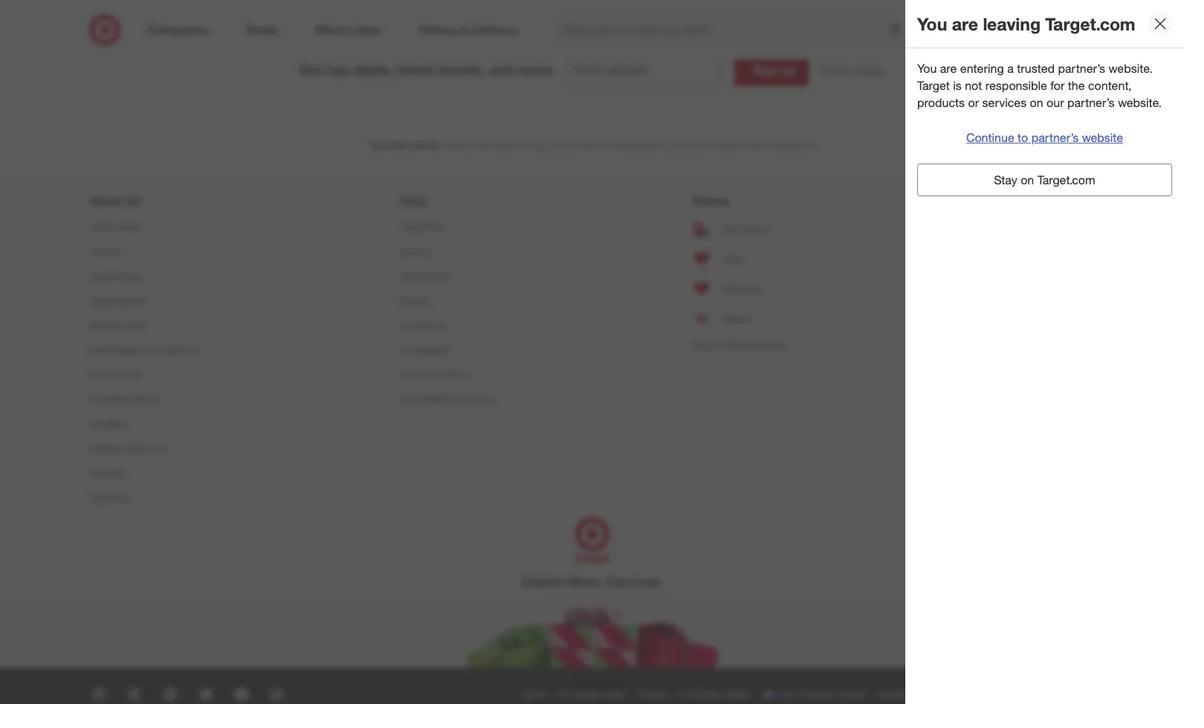 Task type: vqa. For each thing, say whether or not it's contained in the screenshot.
OFF
no



Task type: locate. For each thing, give the bounding box(es) containing it.
privacy policy
[[821, 63, 885, 76]]

privacy right chain
[[638, 689, 667, 700]]

services
[[982, 95, 1027, 110]]

find a store
[[723, 224, 771, 235]]

help inside target help link
[[427, 221, 446, 232]]

press center link
[[90, 362, 202, 387]]

bullseye shop link
[[90, 313, 202, 338]]

is
[[953, 78, 962, 93]]

2 vertical spatial partner's
[[1032, 130, 1079, 145]]

details.
[[412, 140, 442, 151]]

about up careers in the left top of the page
[[90, 221, 114, 232]]

1 horizontal spatial a
[[1008, 61, 1014, 76]]

0 horizontal spatial and
[[489, 61, 514, 78]]

help up target help
[[400, 194, 426, 209]]

about target link
[[90, 214, 202, 239]]

and left at
[[745, 140, 760, 151]]

advertise
[[90, 394, 128, 405]]

partner's up the
[[1058, 61, 1106, 76]]

are
[[952, 13, 978, 34], [940, 61, 957, 76]]

are right search
[[952, 13, 978, 34]]

services down fraud
[[460, 394, 495, 405]]

trends,
[[438, 61, 485, 78]]

1 about from the top
[[90, 194, 124, 209]]

on left the our
[[1030, 95, 1044, 110]]

0 horizontal spatial us
[[127, 194, 142, 209]]

target.com down continue to partner's website 'link'
[[1038, 173, 1096, 188]]

0 horizontal spatial help
[[400, 194, 426, 209]]

optical link
[[693, 304, 785, 333]]

ca left supply
[[558, 689, 570, 700]]

trusted
[[1017, 61, 1055, 76]]

sustainability
[[90, 344, 143, 356]]

0 horizontal spatial store
[[727, 340, 748, 351]]

& right affiliates
[[126, 443, 131, 454]]

target help
[[400, 221, 446, 232]]

chain
[[603, 689, 626, 700]]

website
[[1082, 130, 1123, 145]]

ca right privacy link
[[679, 689, 691, 700]]

team
[[400, 394, 421, 405]]

recalls
[[400, 295, 429, 306]]

& down bullseye shop link
[[145, 344, 151, 356]]

sign
[[753, 63, 778, 78]]

returns link
[[400, 239, 495, 264]]

1 horizontal spatial us
[[149, 394, 160, 405]]

partner's right to
[[1032, 130, 1079, 145]]

careers link
[[90, 239, 202, 264]]

you inside you are entering a trusted partner's website. target is not responsible for the content, products or services on our partner's website.
[[917, 61, 937, 76]]

& for partners
[[126, 443, 131, 454]]

0 vertical spatial us
[[127, 194, 142, 209]]

member
[[424, 394, 457, 405]]

search button
[[906, 13, 942, 49]]

target
[[917, 78, 950, 93], [116, 221, 141, 232], [400, 221, 424, 232], [90, 295, 114, 306]]

0 vertical spatial target.com
[[1046, 13, 1136, 34]]

0 vertical spatial help
[[400, 194, 426, 209]]

the
[[1068, 78, 1085, 93]]

2 horizontal spatial us
[[434, 320, 445, 331]]

1 vertical spatial store
[[727, 340, 748, 351]]

policy
[[857, 63, 885, 76]]

vary
[[680, 140, 697, 151]]

on right "stay"
[[1021, 173, 1034, 188]]

1 vertical spatial us
[[434, 320, 445, 331]]

privacy
[[821, 63, 854, 76], [638, 689, 667, 700], [693, 689, 722, 700], [801, 689, 830, 700]]

website. up content, in the right of the page
[[1109, 61, 1153, 76]]

&
[[115, 270, 120, 282], [145, 344, 151, 356], [436, 369, 441, 380], [126, 443, 131, 454]]

0 vertical spatial are
[[952, 13, 978, 34]]

more
[[693, 340, 713, 351]]

& left fraud
[[436, 369, 441, 380]]

are inside you are entering a trusted partner's website. target is not responsible for the content, products or services on our partner's website.
[[940, 61, 957, 76]]

about for about us
[[90, 194, 124, 209]]

advertise with us
[[90, 394, 160, 405]]

brands
[[116, 295, 145, 306]]

and left more.
[[489, 61, 514, 78]]

2 vertical spatial us
[[149, 394, 160, 405]]

& for governance
[[145, 344, 151, 356]]

store right find
[[749, 224, 771, 235]]

& left blog
[[115, 270, 120, 282]]

target.com right at
[[773, 140, 816, 151]]

services
[[983, 194, 1032, 209], [750, 340, 785, 351], [460, 394, 495, 405]]

1 you from the top
[[917, 13, 947, 34]]

fraud
[[444, 369, 466, 380]]

1 horizontal spatial store
[[749, 224, 771, 235]]

affiliates & partners link
[[90, 436, 202, 461]]

None text field
[[568, 54, 722, 86]]

2 ca from the left
[[679, 689, 691, 700]]

services down "stay"
[[983, 194, 1032, 209]]

0 horizontal spatial services
[[460, 394, 495, 405]]

ca privacy rights
[[679, 689, 750, 700]]

1 horizontal spatial services
[[750, 340, 785, 351]]

you for you are leaving target.com
[[917, 13, 947, 34]]

and
[[489, 61, 514, 78], [600, 140, 615, 151], [745, 140, 760, 151]]

are up is
[[940, 61, 957, 76]]

you are leaving target.com dialog
[[906, 0, 1184, 704]]

privacy left rights at the bottom of page
[[693, 689, 722, 700]]

about target
[[90, 221, 141, 232]]

help up returns link
[[427, 221, 446, 232]]

about
[[90, 194, 124, 209], [90, 221, 114, 232]]

clinic
[[723, 253, 745, 265]]

1 horizontal spatial and
[[600, 140, 615, 151]]

2 horizontal spatial services
[[983, 194, 1032, 209]]

for
[[1051, 78, 1065, 93]]

you
[[917, 13, 947, 34], [917, 61, 937, 76]]

2 link
[[1065, 13, 1098, 46]]

2 you from the top
[[917, 61, 937, 76]]

2 about from the top
[[90, 221, 114, 232]]

help
[[400, 194, 426, 209], [427, 221, 446, 232]]

services down optical link
[[750, 340, 785, 351]]

privacy inside your privacy choices link
[[801, 689, 830, 700]]

a up responsible
[[1008, 61, 1014, 76]]

ca for ca supply chain
[[558, 689, 570, 700]]

accessibility
[[400, 344, 450, 356]]

1 vertical spatial about
[[90, 221, 114, 232]]

advertise with us link
[[90, 387, 202, 412]]

0 horizontal spatial ca
[[558, 689, 570, 700]]

2 vertical spatial services
[[460, 394, 495, 405]]

0 horizontal spatial a
[[742, 224, 747, 235]]

target.com inside button
[[1038, 173, 1096, 188]]

0 vertical spatial on
[[1030, 95, 1044, 110]]

0 vertical spatial website.
[[1109, 61, 1153, 76]]

see
[[371, 140, 387, 151]]

about for about target
[[90, 221, 114, 232]]

target down the news at the top of the page
[[90, 295, 114, 306]]

and left availability
[[600, 140, 615, 151]]

based
[[910, 689, 936, 700]]

0 vertical spatial you
[[917, 13, 947, 34]]

1 vertical spatial target.com
[[773, 140, 816, 151]]

privacy left policy
[[821, 63, 854, 76]]

track
[[400, 270, 421, 282]]

1 vertical spatial services
[[750, 340, 785, 351]]

target inside you are entering a trusted partner's website. target is not responsible for the content, products or services on our partner's website.
[[917, 78, 950, 93]]

a right find
[[742, 224, 747, 235]]

partner's down the
[[1068, 95, 1115, 110]]

not
[[965, 78, 982, 93]]

us right with
[[149, 394, 160, 405]]

terms link
[[519, 686, 555, 703]]

terms
[[522, 689, 546, 700]]

website. down content, in the right of the page
[[1118, 95, 1162, 110]]

partner's inside 'link'
[[1032, 130, 1079, 145]]

& for blog
[[115, 270, 120, 282]]

your
[[781, 689, 799, 700]]

ca
[[558, 689, 570, 700], [679, 689, 691, 700]]

target.com inside * see offer details. restrictions apply. pricing, promotions and availability may vary by location and at target.com
[[773, 140, 816, 151]]

pharmacy
[[723, 283, 763, 294]]

target up products
[[917, 78, 950, 93]]

1 horizontal spatial ca
[[679, 689, 691, 700]]

store down optical link
[[727, 340, 748, 351]]

0 vertical spatial about
[[90, 194, 124, 209]]

security & fraud
[[400, 369, 466, 380]]

targetplus
[[90, 492, 131, 503]]

privacy right your
[[801, 689, 830, 700]]

us
[[127, 194, 142, 209], [434, 320, 445, 331], [149, 394, 160, 405]]

1 ca from the left
[[558, 689, 570, 700]]

us right contact
[[434, 320, 445, 331]]

1 vertical spatial help
[[427, 221, 446, 232]]

clinic link
[[693, 244, 785, 274]]

optical
[[723, 313, 751, 324]]

What can we help you find? suggestions appear below search field
[[554, 13, 916, 46]]

2 vertical spatial target.com
[[1038, 173, 1096, 188]]

us up about target link
[[127, 194, 142, 209]]

you are entering a trusted partner's website. target is not responsible for the content, products or services on our partner's website.
[[917, 61, 1162, 110]]

about us
[[90, 194, 142, 209]]

accessibility link
[[400, 338, 495, 362]]

0 vertical spatial a
[[1008, 61, 1014, 76]]

latest
[[397, 61, 434, 78]]

1 horizontal spatial help
[[427, 221, 446, 232]]

get top deals, latest trends, and more.
[[299, 61, 556, 78]]

1 vertical spatial you
[[917, 61, 937, 76]]

target brands link
[[90, 288, 202, 313]]

our
[[1047, 95, 1064, 110]]

target.com up the
[[1046, 13, 1136, 34]]

0 vertical spatial store
[[749, 224, 771, 235]]

ca supply chain
[[558, 689, 626, 700]]

0 vertical spatial services
[[983, 194, 1032, 209]]

1 vertical spatial are
[[940, 61, 957, 76]]

sustainability & governance
[[90, 344, 202, 356]]

on inside button
[[1021, 173, 1034, 188]]

target help link
[[400, 214, 495, 239]]

about up about target
[[90, 194, 124, 209]]

1 vertical spatial on
[[1021, 173, 1034, 188]]



Task type: describe. For each thing, give the bounding box(es) containing it.
contact us
[[400, 320, 445, 331]]

blog
[[123, 270, 141, 282]]

ca for ca privacy rights
[[679, 689, 691, 700]]

investors link
[[90, 412, 202, 436]]

shop
[[126, 320, 147, 331]]

find
[[723, 224, 740, 235]]

are for leaving
[[952, 13, 978, 34]]

1 vertical spatial a
[[742, 224, 747, 235]]

get
[[299, 61, 323, 78]]

stay on target.com
[[994, 173, 1096, 188]]

privacy inside ca privacy rights link
[[693, 689, 722, 700]]

up
[[782, 63, 796, 78]]

a inside you are entering a trusted partner's website. target is not responsible for the content, products or services on our partner's website.
[[1008, 61, 1014, 76]]

your privacy choices link
[[759, 686, 874, 703]]

you are leaving target.com
[[917, 13, 1136, 34]]

store for a
[[749, 224, 771, 235]]

*
[[368, 138, 371, 147]]

suppliers
[[90, 468, 127, 479]]

us for about us
[[127, 194, 142, 209]]

content,
[[1088, 78, 1132, 93]]

& for fraud
[[436, 369, 441, 380]]

continue to partner's website link
[[917, 129, 1172, 146]]

privacy link
[[635, 686, 676, 703]]

recalls link
[[400, 288, 495, 313]]

target down about us
[[116, 221, 141, 232]]

pharmacy link
[[693, 274, 785, 304]]

team member services
[[400, 394, 495, 405]]

to
[[1018, 130, 1028, 145]]

privacy policy link
[[821, 63, 885, 78]]

suppliers link
[[90, 461, 202, 486]]

search
[[906, 23, 942, 38]]

rights
[[725, 689, 750, 700]]

track orders
[[400, 270, 451, 282]]

targetplus link
[[90, 486, 202, 510]]

more in-store services link
[[693, 333, 785, 358]]

on inside you are entering a trusted partner's website. target is not responsible for the content, products or services on our partner's website.
[[1030, 95, 1044, 110]]

team member services link
[[400, 387, 495, 412]]

apply.
[[495, 140, 518, 151]]

or
[[968, 95, 979, 110]]

store for in-
[[727, 340, 748, 351]]

entering
[[960, 61, 1004, 76]]

target inside "link"
[[90, 295, 114, 306]]

privacy inside privacy policy link
[[821, 63, 854, 76]]

2 horizontal spatial and
[[745, 140, 760, 151]]

contact us link
[[400, 313, 495, 338]]

* see offer details. restrictions apply. pricing, promotions and availability may vary by location and at target.com
[[368, 138, 816, 151]]

news & blog link
[[90, 264, 202, 288]]

more.
[[518, 61, 556, 78]]

target up returns
[[400, 221, 424, 232]]

are for entering
[[940, 61, 957, 76]]

press
[[90, 369, 112, 380]]

products
[[917, 95, 965, 110]]

us inside 'link'
[[149, 394, 160, 405]]

press center
[[90, 369, 141, 380]]

security & fraud link
[[400, 362, 495, 387]]

stay on target.com button
[[917, 164, 1172, 197]]

privacy inside privacy link
[[638, 689, 667, 700]]

interest based ads link
[[874, 686, 963, 703]]

top
[[327, 61, 349, 78]]

governance
[[153, 344, 202, 356]]

availability
[[617, 140, 658, 151]]

0 vertical spatial partner's
[[1058, 61, 1106, 76]]

deals,
[[353, 61, 393, 78]]

at
[[763, 140, 770, 151]]

may
[[661, 140, 678, 151]]

sign up button
[[734, 54, 809, 86]]

stores
[[693, 194, 730, 209]]

you for you are entering a trusted partner's website. target is not responsible for the content, products or services on our partner's website.
[[917, 61, 937, 76]]

us for contact us
[[434, 320, 445, 331]]

bullseye shop
[[90, 320, 147, 331]]

pricing,
[[520, 140, 549, 151]]

interest
[[877, 689, 908, 700]]

by
[[699, 140, 709, 151]]

track orders link
[[400, 264, 495, 288]]

careers
[[90, 246, 121, 257]]

1 vertical spatial website.
[[1118, 95, 1162, 110]]

bullseye
[[90, 320, 123, 331]]

1 vertical spatial partner's
[[1068, 95, 1115, 110]]

leaving
[[983, 13, 1041, 34]]

in-
[[716, 340, 727, 351]]

choices
[[833, 689, 866, 700]]

contact
[[400, 320, 432, 331]]

find a store link
[[693, 214, 785, 244]]

with
[[130, 394, 147, 405]]

location
[[711, 140, 743, 151]]

target: expect more. pay less. image
[[383, 510, 801, 668]]

sign up
[[753, 63, 796, 78]]

continue to partner's website
[[966, 130, 1123, 145]]

partners
[[134, 443, 168, 454]]

supply
[[573, 689, 600, 700]]

restrictions
[[445, 140, 492, 151]]



